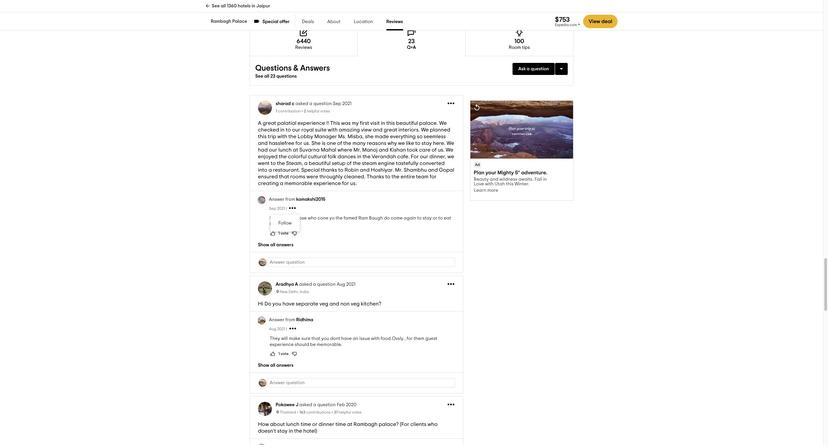 Task type: locate. For each thing, give the bounding box(es) containing it.
1 vertical spatial show all answers
[[258, 363, 294, 368]]

votes up !!
[[321, 109, 330, 113]]

Answer question text field
[[268, 258, 455, 267], [268, 378, 455, 388]]

that up be
[[312, 337, 321, 341]]

a inside sharad c asked a question sep 2021 1 contribution 2 helpful votes
[[310, 102, 313, 106]]

0 vertical spatial rambagh
[[211, 19, 231, 24]]

we up dinner,
[[446, 147, 454, 153]]

1 horizontal spatial mr.
[[395, 168, 403, 173]]

1 answer question text field from the top
[[268, 258, 455, 267]]

0 horizontal spatial have
[[283, 301, 295, 307]]

0 vertical spatial 23
[[409, 39, 415, 45]]

1 down here
[[279, 231, 280, 236]]

1 vertical spatial from
[[286, 318, 295, 323]]

lunch inside how about lunch time or dinner time at rambagh palace?  (for clients who doesn't stay in the hotel)
[[286, 422, 300, 427]]

mr. down the tastefully
[[395, 168, 403, 173]]

all down questions
[[264, 74, 270, 79]]

or
[[433, 216, 438, 221], [312, 422, 318, 427]]

0 vertical spatial see
[[212, 4, 220, 8]]

time
[[301, 422, 311, 427], [336, 422, 346, 427]]

show all answers for hi do you have separate veg and non veg kitchen?
[[258, 363, 294, 368]]

time down 31
[[336, 422, 346, 427]]

lunch right about
[[286, 422, 300, 427]]

one
[[327, 141, 336, 146]]

1 vertical spatial you
[[322, 337, 329, 341]]

2 1 vote from the top
[[279, 352, 289, 356]]

0 vertical spatial of
[[337, 141, 342, 146]]

a right ask
[[527, 67, 530, 71]]

1 horizontal spatial you
[[322, 337, 329, 341]]

1 horizontal spatial this
[[387, 121, 395, 126]]

show all answers link down superb ! all those who cone yo the famed ram baugh do come again to stay or to eat here .
[[258, 242, 455, 248]]

1 horizontal spatial 23
[[409, 39, 415, 45]]

question right ask
[[531, 67, 549, 71]]

asked for have
[[299, 282, 312, 287]]

an
[[353, 337, 359, 341]]

a right creating
[[280, 181, 284, 186]]

1 vertical spatial rambagh
[[354, 422, 378, 427]]

asked right aradhya a link
[[299, 282, 312, 287]]

2
[[304, 109, 306, 113]]

have inside they will make sure that you dont have an issue with food.ovsly , for them guest experience should be memorable.
[[341, 337, 352, 341]]

show all answers for a great palatial experience !!   this was my first visit in this beautiful palace. we checked in to our royal suite with amazing view and great interiors.   we planned this trip with the lobby manager ms. misba, she made everything so seemless and hasslefree for us. she is one of the many reasons why we like to stay here. we had our lunch at suvarna mahal where mr. manoj and kishan took care of us.   we enjoyed the colorful cultural folk dances in the verandah cafe. for our dinner, we went to the steam, a beautiful setup of the steam engine tastefully converted into a restaurant. special thanks to robin and hoshiyar. mr. shambhu and gopal ensured that rooms were throughly cleaned. thanks to the entire team for creating a memorable experience for us.
[[258, 243, 294, 248]]

2020
[[346, 403, 357, 408]]

that inside a great palatial experience !!   this was my first visit in this beautiful palace. we checked in to our royal suite with amazing view and great interiors.   we planned this trip with the lobby manager ms. misba, she made everything so seemless and hasslefree for us. she is one of the many reasons why we like to stay here. we had our lunch at suvarna mahal where mr. manoj and kishan took care of us.   we enjoyed the colorful cultural folk dances in the verandah cafe. for our dinner, we went to the steam, a beautiful setup of the steam engine tastefully converted into a restaurant. special thanks to robin and hoshiyar. mr. shambhu and gopal ensured that rooms were throughly cleaned. thanks to the entire team for creating a memorable experience for us.
[[279, 174, 289, 180]]

view
[[361, 127, 372, 133]]

1 horizontal spatial special
[[302, 168, 320, 173]]

great
[[263, 121, 276, 126], [384, 127, 398, 133]]

0 horizontal spatial time
[[301, 422, 311, 427]]

0 vertical spatial lunch
[[279, 147, 292, 153]]

vote
[[281, 231, 289, 236], [281, 352, 289, 356]]

kitchen?
[[361, 301, 382, 307]]

and down visit at left top
[[373, 127, 383, 133]]

show all answers link
[[258, 242, 455, 248], [258, 363, 455, 369]]

our up enjoyed
[[269, 147, 277, 153]]

interiors.
[[399, 127, 420, 133]]

1 horizontal spatial see
[[255, 74, 263, 79]]

1 1 vote from the top
[[279, 231, 289, 236]]

or inside how about lunch time or dinner time at rambagh palace?  (for clients who doesn't stay in the hotel)
[[312, 422, 318, 427]]

royal
[[302, 127, 314, 133]]

cultural
[[308, 154, 327, 159]]

0 horizontal spatial or
[[312, 422, 318, 427]]

1 vote
[[279, 231, 289, 236], [279, 352, 289, 356]]

0 vertical spatial a
[[258, 121, 262, 126]]

you inside they will make sure that you dont have an issue with food.ovsly , for them guest experience should be memorable.
[[322, 337, 329, 341]]

the up "where"
[[344, 141, 352, 146]]

that inside they will make sure that you dont have an issue with food.ovsly , for them guest experience should be memorable.
[[312, 337, 321, 341]]

that
[[279, 174, 289, 180], [312, 337, 321, 341]]

2 answers from the top
[[277, 363, 294, 368]]

us. down lobby
[[304, 141, 311, 146]]

clients
[[411, 422, 427, 427]]

0 vertical spatial helpful
[[307, 109, 320, 113]]

asked for time
[[300, 403, 312, 408]]

we right dinner,
[[448, 154, 455, 159]]

us.
[[304, 141, 311, 146], [438, 147, 445, 153], [350, 181, 357, 186]]

at inside a great palatial experience !!   this was my first visit in this beautiful palace. we checked in to our royal suite with amazing view and great interiors.   we planned this trip with the lobby manager ms. misba, she made everything so seemless and hasslefree for us. she is one of the many reasons why we like to stay here. we had our lunch at suvarna mahal where mr. manoj and kishan took care of us.   we enjoyed the colorful cultural folk dances in the verandah cafe. for our dinner, we went to the steam, a beautiful setup of the steam engine tastefully converted into a restaurant. special thanks to robin and hoshiyar. mr. shambhu and gopal ensured that rooms were throughly cleaned. thanks to the entire team for creating a memorable experience for us.
[[293, 147, 298, 153]]

veg right non
[[351, 301, 360, 307]]

votes down 2020
[[352, 411, 362, 415]]

a down colorful
[[304, 161, 308, 166]]

mahal
[[321, 147, 337, 153]]

make
[[289, 337, 301, 341]]

who inside superb ! all those who cone yo the famed ram baugh do come again to stay or to eat here .
[[308, 216, 317, 221]]

1 horizontal spatial rambagh
[[354, 422, 378, 427]]

hi do you have separate veg and non veg kitchen?
[[258, 301, 382, 307]]

of up dinner,
[[432, 147, 437, 153]]

1 horizontal spatial our
[[292, 127, 300, 133]]

1 answers from the top
[[277, 243, 294, 248]]

0 horizontal spatial reviews
[[295, 45, 312, 50]]

about
[[270, 422, 285, 427]]

0 horizontal spatial sep
[[269, 207, 276, 211]]

to down hoshiyar.
[[386, 174, 391, 180]]

this down checked
[[258, 134, 267, 139]]

1 answer from the top
[[269, 197, 285, 202]]

1 horizontal spatial or
[[433, 216, 438, 221]]

1 vertical spatial our
[[269, 147, 277, 153]]

0 horizontal spatial that
[[279, 174, 289, 180]]

0 vertical spatial we
[[398, 141, 405, 146]]

stay down about
[[277, 429, 288, 434]]

stay inside superb ! all those who cone yo the famed ram baugh do come again to stay or to eat here .
[[423, 216, 432, 221]]

ridhima link
[[296, 318, 314, 323]]

2 vote from the top
[[281, 352, 289, 356]]

&
[[294, 64, 299, 72]]

engine
[[378, 161, 395, 166]]

veg
[[320, 301, 329, 307], [351, 301, 360, 307]]

1 vertical spatial vote
[[281, 352, 289, 356]]

answers down .
[[277, 243, 294, 248]]

the up the hasslefree
[[289, 134, 297, 139]]

1 vertical spatial asked
[[299, 282, 312, 287]]

1 vertical spatial who
[[428, 422, 438, 427]]

1 for you
[[279, 352, 280, 356]]

show all answers link for a great palatial experience !!   this was my first visit in this beautiful palace. we checked in to our royal suite with amazing view and great interiors.   we planned this trip with the lobby manager ms. misba, she made everything so seemless and hasslefree for us. she is one of the many reasons why we like to stay here. we had our lunch at suvarna mahal where mr. manoj and kishan took care of us.   we enjoyed the colorful cultural folk dances in the verandah cafe. for our dinner, we went to the steam, a beautiful setup of the steam engine tastefully converted into a restaurant. special thanks to robin and hoshiyar. mr. shambhu and gopal ensured that rooms were throughly cleaned. thanks to the entire team for creating a memorable experience for us.
[[258, 242, 455, 248]]

in left hotel)
[[289, 429, 293, 434]]

2 horizontal spatial us.
[[438, 147, 445, 153]]

with down this
[[328, 127, 338, 133]]

1 | from the top
[[286, 207, 287, 211]]

should
[[295, 343, 309, 347]]

0 vertical spatial 1 vote
[[279, 231, 289, 236]]

stay inside a great palatial experience !!   this was my first visit in this beautiful palace. we checked in to our royal suite with amazing view and great interiors.   we planned this trip with the lobby manager ms. misba, she made everything so seemless and hasslefree for us. she is one of the many reasons why we like to stay here. we had our lunch at suvarna mahal where mr. manoj and kishan took care of us.   we enjoyed the colorful cultural folk dances in the verandah cafe. for our dinner, we went to the steam, a beautiful setup of the steam engine tastefully converted into a restaurant. special thanks to robin and hoshiyar. mr. shambhu and gopal ensured that rooms were throughly cleaned. thanks to the entire team for creating a memorable experience for us.
[[422, 141, 432, 146]]

question up hi do you have separate veg and non veg kitchen?
[[317, 282, 336, 287]]

2021 inside sharad c asked a question sep 2021 1 contribution 2 helpful votes
[[343, 102, 352, 106]]

who right clients
[[428, 422, 438, 427]]

2 show all answers link from the top
[[258, 363, 455, 369]]

1 horizontal spatial have
[[341, 337, 352, 341]]

2 from from the top
[[286, 318, 295, 323]]

offer
[[280, 19, 290, 24]]

question up !!
[[314, 102, 332, 106]]

advertisement region
[[470, 101, 574, 201]]

for right ,
[[407, 337, 413, 341]]

1 horizontal spatial us.
[[350, 181, 357, 186]]

0 horizontal spatial of
[[337, 141, 342, 146]]

1 horizontal spatial aug
[[337, 282, 345, 287]]

0 vertical spatial aug
[[337, 282, 345, 287]]

beautiful down 'cultural'
[[309, 161, 331, 166]]

all inside questions & answers see all 23 questions
[[264, 74, 270, 79]]

show all answers link for hi do you have separate veg and non veg kitchen?
[[258, 363, 455, 369]]

0 vertical spatial our
[[292, 127, 300, 133]]

0 horizontal spatial you
[[273, 301, 282, 307]]

show for hi do you have separate veg and non veg kitchen?
[[258, 363, 269, 368]]

1 horizontal spatial beautiful
[[396, 121, 418, 126]]

at up colorful
[[293, 147, 298, 153]]

1 from from the top
[[286, 197, 295, 202]]

show for a great palatial experience !!   this was my first visit in this beautiful palace. we checked in to our royal suite with amazing view and great interiors.   we planned this trip with the lobby manager ms. misba, she made everything so seemless and hasslefree for us. she is one of the many reasons why we like to stay here. we had our lunch at suvarna mahal where mr. manoj and kishan took care of us.   we enjoyed the colorful cultural folk dances in the verandah cafe. for our dinner, we went to the steam, a beautiful setup of the steam engine tastefully converted into a restaurant. special thanks to robin and hoshiyar. mr. shambhu and gopal ensured that rooms were throughly cleaned. thanks to the entire team for creating a memorable experience for us.
[[258, 243, 269, 248]]

answer up sep 2021 |
[[269, 197, 285, 202]]

1 vertical spatial |
[[286, 327, 287, 331]]

2 | from the top
[[286, 327, 287, 331]]

0 vertical spatial vote
[[281, 231, 289, 236]]

1 vertical spatial see
[[255, 74, 263, 79]]

0 horizontal spatial us.
[[304, 141, 311, 146]]

guest
[[426, 337, 438, 341]]

1 veg from the left
[[320, 301, 329, 307]]

special
[[263, 19, 279, 24], [302, 168, 320, 173]]

31
[[334, 411, 338, 415]]

0 vertical spatial special
[[263, 19, 279, 24]]

sep
[[333, 102, 342, 106], [269, 207, 276, 211]]

aug up the they
[[269, 327, 277, 331]]

in right visit at left top
[[381, 121, 385, 126]]

1 vertical spatial stay
[[423, 216, 432, 221]]

1 vertical spatial answer question text field
[[268, 378, 455, 388]]

aug
[[337, 282, 345, 287], [269, 327, 277, 331]]

1 vote from the top
[[281, 231, 289, 236]]

1 vertical spatial votes
[[352, 411, 362, 415]]

1 vertical spatial we
[[448, 154, 455, 159]]

questions
[[277, 74, 297, 79]]

the down the hasslefree
[[279, 154, 287, 159]]

2 show from the top
[[258, 363, 269, 368]]

1 vertical spatial that
[[312, 337, 321, 341]]

have left "an"
[[341, 337, 352, 341]]

0 vertical spatial sep
[[333, 102, 342, 106]]

do
[[384, 216, 390, 221]]

a up "contributions"
[[313, 403, 316, 408]]

all down the they
[[270, 363, 276, 368]]

a up checked
[[258, 121, 262, 126]]

0 vertical spatial at
[[293, 147, 298, 153]]

1 vote down will
[[279, 352, 289, 356]]

in inside how about lunch time or dinner time at rambagh palace?  (for clients who doesn't stay in the hotel)
[[289, 429, 293, 434]]

aradhya a link
[[276, 282, 298, 287]]

helpful down feb
[[339, 411, 351, 415]]

0 vertical spatial answer
[[269, 197, 285, 202]]

1 vertical spatial aug
[[269, 327, 277, 331]]

ask
[[519, 67, 526, 71]]

many
[[353, 141, 366, 146]]

aradhya
[[276, 282, 294, 287]]

enjoyed
[[258, 154, 278, 159]]

1 show all answers from the top
[[258, 243, 294, 248]]

at inside how about lunch time or dinner time at rambagh palace?  (for clients who doesn't stay in the hotel)
[[347, 422, 353, 427]]

2 answer from the top
[[269, 318, 285, 323]]

dinner
[[319, 422, 335, 427]]

this right visit at left top
[[387, 121, 395, 126]]

rambagh left palace? on the left
[[354, 422, 378, 427]]

for
[[296, 141, 303, 146], [430, 174, 437, 180], [342, 181, 349, 186], [407, 337, 413, 341]]

show all answers link down they will make sure that you dont have an issue with food.ovsly , for them guest experience should be memorable.
[[258, 363, 455, 369]]

palatial
[[278, 121, 297, 126]]

0 vertical spatial answers
[[277, 243, 294, 248]]

ms.
[[338, 134, 347, 139]]

reviews down 6440
[[295, 45, 312, 50]]

lunch down the hasslefree
[[279, 147, 292, 153]]

special left offer at left top
[[263, 19, 279, 24]]

who
[[308, 216, 317, 221], [428, 422, 438, 427]]

you right the do
[[273, 301, 282, 307]]

contributions
[[307, 411, 331, 415]]

0 horizontal spatial votes
[[321, 109, 330, 113]]

answer from kamakshi2015
[[269, 197, 326, 202]]

answers
[[300, 64, 330, 72]]

who left cone
[[308, 216, 317, 221]]

the left entire
[[392, 174, 400, 180]]

1 vertical spatial great
[[384, 127, 398, 133]]

experience up royal
[[298, 121, 325, 126]]

reasons
[[367, 141, 387, 146]]

1 down sharad
[[276, 109, 277, 113]]

converted
[[420, 161, 445, 166]]

0 horizontal spatial with
[[278, 134, 287, 139]]

that down restaurant.
[[279, 174, 289, 180]]

feb
[[337, 403, 345, 408]]

mr. down "many"
[[354, 147, 361, 153]]

and
[[373, 127, 383, 133], [258, 141, 268, 146], [379, 147, 389, 153], [360, 168, 370, 173], [428, 168, 438, 173], [330, 301, 340, 307]]

in right hotels at the left of page
[[252, 4, 256, 8]]

1 vertical spatial beautiful
[[309, 161, 331, 166]]

aug 2021 |
[[269, 327, 288, 331]]

see inside questions & answers see all 23 questions
[[255, 74, 263, 79]]

had
[[258, 147, 268, 153]]

question inside sharad c asked a question sep 2021 1 contribution 2 helpful votes
[[314, 102, 332, 106]]

1 down the they
[[279, 352, 280, 356]]

2 horizontal spatial with
[[371, 337, 380, 341]]

0 horizontal spatial helpful
[[307, 109, 320, 113]]

asked up 2
[[296, 102, 309, 106]]

see down questions
[[255, 74, 263, 79]]

1 show from the top
[[258, 243, 269, 248]]

our down palatial
[[292, 127, 300, 133]]

setup
[[332, 161, 346, 166]]

0 horizontal spatial who
[[308, 216, 317, 221]]

2 horizontal spatial our
[[420, 154, 429, 159]]

1 horizontal spatial time
[[336, 422, 346, 427]]

answers
[[277, 243, 294, 248], [277, 363, 294, 368]]

see
[[212, 4, 220, 8], [255, 74, 263, 79]]

show all answers down the they
[[258, 363, 294, 368]]

and down steam
[[360, 168, 370, 173]]

veg right the separate
[[320, 301, 329, 307]]

2 answer question text field from the top
[[268, 378, 455, 388]]

votes inside sharad c asked a question sep 2021 1 contribution 2 helpful votes
[[321, 109, 330, 113]]

0 vertical spatial mr.
[[354, 147, 361, 153]]

asked up 163
[[300, 403, 312, 408]]

2 vertical spatial asked
[[300, 403, 312, 408]]

question
[[531, 67, 549, 71], [314, 102, 332, 106], [317, 282, 336, 287], [317, 403, 336, 408]]

for down lobby
[[296, 141, 303, 146]]

see left 1360
[[212, 4, 220, 8]]

0 vertical spatial stay
[[422, 141, 432, 146]]

and up verandah
[[379, 147, 389, 153]]

great up checked
[[263, 121, 276, 126]]

why
[[388, 141, 397, 146]]

0 horizontal spatial a
[[258, 121, 262, 126]]

1 horizontal spatial at
[[347, 422, 353, 427]]

special inside a great palatial experience !!   this was my first visit in this beautiful palace. we checked in to our royal suite with amazing view and great interiors.   we planned this trip with the lobby manager ms. misba, she made everything so seemless and hasslefree for us. she is one of the many reasons why we like to stay here. we had our lunch at suvarna mahal where mr. manoj and kishan took care of us.   we enjoyed the colorful cultural folk dances in the verandah cafe. for our dinner, we went to the steam, a beautiful setup of the steam engine tastefully converted into a restaurant. special thanks to robin and hoshiyar. mr. shambhu and gopal ensured that rooms were throughly cleaned. thanks to the entire team for creating a memorable experience for us.
[[302, 168, 320, 173]]

0 horizontal spatial this
[[258, 134, 267, 139]]

beautiful
[[396, 121, 418, 126], [309, 161, 331, 166]]

at down 2020
[[347, 422, 353, 427]]

she
[[365, 134, 374, 139]]

she
[[312, 141, 321, 146]]

from for hi do you have separate veg and non veg kitchen?
[[286, 318, 295, 323]]

2021 up superb
[[277, 207, 285, 211]]

1 vote down .
[[279, 231, 289, 236]]

0 vertical spatial great
[[263, 121, 276, 126]]

folk
[[328, 154, 337, 159]]

question up 163 contributions 31 helpful votes
[[317, 403, 336, 408]]

0 vertical spatial reviews
[[387, 19, 403, 24]]

time up hotel)
[[301, 422, 311, 427]]

1 vertical spatial lunch
[[286, 422, 300, 427]]

0 horizontal spatial beautiful
[[309, 161, 331, 166]]

all left 1360
[[221, 4, 226, 8]]

with up the hasslefree
[[278, 134, 287, 139]]

1 horizontal spatial veg
[[351, 301, 360, 307]]

manager
[[315, 134, 337, 139]]

vote for a great palatial experience !!   this was my first visit in this beautiful palace. we checked in to our royal suite with amazing view and great interiors.   we planned this trip with the lobby manager ms. misba, she made everything so seemless and hasslefree for us. she is one of the many reasons why we like to stay here. we had our lunch at suvarna mahal where mr. manoj and kishan took care of us.   we enjoyed the colorful cultural folk dances in the verandah cafe. for our dinner, we went to the steam, a beautiful setup of the steam engine tastefully converted into a restaurant. special thanks to robin and hoshiyar. mr. shambhu and gopal ensured that rooms were throughly cleaned. thanks to the entire team for creating a memorable experience for us.
[[281, 231, 289, 236]]

special up the were
[[302, 168, 320, 173]]

superb
[[270, 216, 286, 221]]

palace.
[[420, 121, 438, 126]]

show all answers
[[258, 243, 294, 248], [258, 363, 294, 368]]

or left the eat
[[433, 216, 438, 221]]

the inside superb ! all those who cone yo the famed ram baugh do come again to stay or to eat here .
[[336, 216, 343, 221]]

0 horizontal spatial aug
[[269, 327, 277, 331]]

for inside they will make sure that you dont have an issue with food.ovsly , for them guest experience should be memorable.
[[407, 337, 413, 341]]

question for aradhya a asked a question aug 2021
[[317, 282, 336, 287]]

reviews
[[387, 19, 403, 24], [295, 45, 312, 50]]

1 vertical spatial or
[[312, 422, 318, 427]]

stay
[[422, 141, 432, 146], [423, 216, 432, 221], [277, 429, 288, 434]]

you up memorable.
[[322, 337, 329, 341]]

lunch inside a great palatial experience !!   this was my first visit in this beautiful palace. we checked in to our royal suite with amazing view and great interiors.   we planned this trip with the lobby manager ms. misba, she made everything so seemless and hasslefree for us. she is one of the many reasons why we like to stay here. we had our lunch at suvarna mahal where mr. manoj and kishan took care of us.   we enjoyed the colorful cultural folk dances in the verandah cafe. for our dinner, we went to the steam, a beautiful setup of the steam engine tastefully converted into a restaurant. special thanks to robin and hoshiyar. mr. shambhu and gopal ensured that rooms were throughly cleaned. thanks to the entire team for creating a memorable experience for us.
[[279, 147, 292, 153]]

in
[[252, 4, 256, 8], [381, 121, 385, 126], [281, 127, 285, 133], [357, 154, 362, 159], [289, 429, 293, 434]]

checked
[[258, 127, 279, 133]]

1 show all answers link from the top
[[258, 242, 455, 248]]

sep up this
[[333, 102, 342, 106]]

a great palatial experience !!   this was my first visit in this beautiful palace. we checked in to our royal suite with amazing view and great interiors.   we planned this trip with the lobby manager ms. misba, she made everything so seemless and hasslefree for us. she is one of the many reasons why we like to stay here. we had our lunch at suvarna mahal where mr. manoj and kishan took care of us.   we enjoyed the colorful cultural folk dances in the verandah cafe. for our dinner, we went to the steam, a beautiful setup of the steam engine tastefully converted into a restaurant. special thanks to robin and hoshiyar. mr. shambhu and gopal ensured that rooms were throughly cleaned. thanks to the entire team for creating a memorable experience for us.
[[258, 121, 455, 186]]

dont
[[330, 337, 340, 341]]

2 vertical spatial with
[[371, 337, 380, 341]]

1 vertical spatial of
[[432, 147, 437, 153]]

1 vertical spatial answers
[[277, 363, 294, 368]]

have up answer from ridhima
[[283, 301, 295, 307]]

kamakshi2015
[[296, 197, 326, 202]]

of down dances
[[347, 161, 352, 166]]

1 vertical spatial with
[[278, 134, 287, 139]]

1 vertical spatial have
[[341, 337, 352, 341]]

2 vertical spatial of
[[347, 161, 352, 166]]

helpful inside sharad c asked a question sep 2021 1 contribution 2 helpful votes
[[307, 109, 320, 113]]

2021 up will
[[277, 327, 285, 331]]

hasslefree
[[269, 141, 295, 146]]

0 horizontal spatial at
[[293, 147, 298, 153]]

2 show all answers from the top
[[258, 363, 294, 368]]

2 vertical spatial experience
[[270, 343, 294, 347]]

100
[[515, 39, 525, 45]]

0 horizontal spatial our
[[269, 147, 277, 153]]

0 horizontal spatial veg
[[320, 301, 329, 307]]

a right the c
[[310, 102, 313, 106]]



Task type: vqa. For each thing, say whether or not it's contained in the screenshot.
why
yes



Task type: describe. For each thing, give the bounding box(es) containing it.
non
[[341, 301, 350, 307]]

baugh
[[369, 216, 383, 221]]

see all 1360 hotels in jaipur link
[[206, 0, 270, 12]]

tips
[[523, 45, 530, 50]]

ridhima
[[296, 318, 314, 323]]

a inside 'ask a question' button
[[527, 67, 530, 71]]

sep inside sharad c asked a question sep 2021 1 contribution 2 helpful votes
[[333, 102, 342, 106]]

1 time from the left
[[301, 422, 311, 427]]

1 vertical spatial helpful
[[339, 411, 351, 415]]

| for hi do you have separate veg and non veg kitchen?
[[286, 327, 287, 331]]

my
[[352, 121, 359, 126]]

from for a great palatial experience !!   this was my first visit in this beautiful palace. we checked in to our royal suite with amazing view and great interiors.   we planned this trip with the lobby manager ms. misba, she made everything so seemless and hasslefree for us. she is one of the many reasons why we like to stay here. we had our lunch at suvarna mahal where mr. manoj and kishan took care of us.   we enjoyed the colorful cultural folk dances in the verandah cafe. for our dinner, we went to the steam, a beautiful setup of the steam engine tastefully converted into a restaurant. special thanks to robin and hoshiyar. mr. shambhu and gopal ensured that rooms were throughly cleaned. thanks to the entire team for creating a memorable experience for us.
[[286, 197, 295, 202]]

0 vertical spatial us.
[[304, 141, 311, 146]]

hoshiyar.
[[371, 168, 394, 173]]

in down palatial
[[281, 127, 285, 133]]

first
[[360, 121, 369, 126]]

sharad c link
[[276, 102, 295, 106]]

stay inside how about lunch time or dinner time at rambagh palace?  (for clients who doesn't stay in the hotel)
[[277, 429, 288, 434]]

how about lunch time or dinner time at rambagh palace?  (for clients who doesn't stay in the hotel) link
[[258, 421, 455, 435]]

1360
[[227, 4, 237, 8]]

went
[[258, 161, 270, 166]]

misba,
[[348, 134, 364, 139]]

we down palace.
[[421, 127, 429, 133]]

they
[[270, 337, 280, 341]]

how
[[258, 422, 269, 427]]

!
[[287, 216, 288, 221]]

visit
[[371, 121, 380, 126]]

to down enjoyed
[[271, 161, 276, 166]]

ram
[[359, 216, 368, 221]]

ask a question
[[519, 67, 549, 71]]

rambagh inside how about lunch time or dinner time at rambagh palace?  (for clients who doesn't stay in the hotel)
[[354, 422, 378, 427]]

took
[[407, 147, 418, 153]]

1 vertical spatial reviews
[[295, 45, 312, 50]]

or inside superb ! all those who cone yo the famed ram baugh do come again to stay or to eat here .
[[433, 216, 438, 221]]

!!
[[327, 121, 329, 126]]

for right the team
[[430, 174, 437, 180]]

1 vertical spatial mr.
[[395, 168, 403, 173]]

answer question text field for a great palatial experience !!   this was my first visit in this beautiful palace. we checked in to our royal suite with amazing view and great interiors.   we planned this trip with the lobby manager ms. misba, she made everything so seemless and hasslefree for us. she is one of the many reasons why we like to stay here. we had our lunch at suvarna mahal where mr. manoj and kishan took care of us.   we enjoyed the colorful cultural folk dances in the verandah cafe. for our dinner, we went to the steam, a beautiful setup of the steam engine tastefully converted into a restaurant. special thanks to robin and hoshiyar. mr. shambhu and gopal ensured that rooms were throughly cleaned. thanks to the entire team for creating a memorable experience for us.
[[268, 258, 455, 267]]

memorable.
[[317, 343, 343, 347]]

a inside a great palatial experience !!   this was my first visit in this beautiful palace. we checked in to our royal suite with amazing view and great interiors.   we planned this trip with the lobby manager ms. misba, she made everything so seemless and hasslefree for us. she is one of the many reasons why we like to stay here. we had our lunch at suvarna mahal where mr. manoj and kishan took care of us.   we enjoyed the colorful cultural folk dances in the verandah cafe. for our dinner, we went to the steam, a beautiful setup of the steam engine tastefully converted into a restaurant. special thanks to robin and hoshiyar. mr. shambhu and gopal ensured that rooms were throughly cleaned. thanks to the entire team for creating a memorable experience for us.
[[258, 121, 262, 126]]

0 horizontal spatial we
[[398, 141, 405, 146]]

like
[[406, 141, 414, 146]]

aradhya a asked a question aug 2021
[[276, 282, 356, 287]]

| for a great palatial experience !!   this was my first visit in this beautiful palace. we checked in to our royal suite with amazing view and great interiors.   we planned this trip with the lobby manager ms. misba, she made everything so seemless and hasslefree for us. she is one of the many reasons why we like to stay here. we had our lunch at suvarna mahal where mr. manoj and kishan took care of us.   we enjoyed the colorful cultural folk dances in the verandah cafe. for our dinner, we went to the steam, a beautiful setup of the steam engine tastefully converted into a restaurant. special thanks to robin and hoshiyar. mr. shambhu and gopal ensured that rooms were throughly cleaned. thanks to the entire team for creating a memorable experience for us.
[[286, 207, 287, 211]]

and up the had
[[258, 141, 268, 146]]

will
[[281, 337, 288, 341]]

1 vote for a great palatial experience !!   this was my first visit in this beautiful palace. we checked in to our royal suite with amazing view and great interiors.   we planned this trip with the lobby manager ms. misba, she made everything so seemless and hasslefree for us. she is one of the many reasons why we like to stay here. we had our lunch at suvarna mahal where mr. manoj and kishan took care of us.   we enjoyed the colorful cultural folk dances in the verandah cafe. for our dinner, we went to the steam, a beautiful setup of the steam engine tastefully converted into a restaurant. special thanks to robin and hoshiyar. mr. shambhu and gopal ensured that rooms were throughly cleaned. thanks to the entire team for creating a memorable experience for us.
[[279, 231, 289, 236]]

thanks
[[367, 174, 384, 180]]

lobby
[[298, 134, 313, 139]]

pokawee j link
[[276, 403, 299, 408]]

the up robin
[[353, 161, 361, 166]]

to right the again
[[418, 216, 422, 221]]

famed
[[344, 216, 358, 221]]

j
[[296, 403, 299, 408]]

location
[[354, 19, 373, 24]]

2 veg from the left
[[351, 301, 360, 307]]

throughly
[[320, 174, 343, 180]]

a up hi do you have separate veg and non veg kitchen?
[[313, 282, 316, 287]]

we up planned
[[440, 121, 447, 126]]

deal
[[602, 19, 613, 24]]

we right here.
[[447, 141, 455, 146]]

question inside button
[[531, 67, 549, 71]]

palace
[[232, 19, 247, 24]]

kishan
[[390, 147, 406, 153]]

were
[[307, 174, 318, 180]]

those
[[295, 216, 307, 221]]

hi
[[258, 301, 264, 307]]

rambagh palace
[[211, 19, 247, 24]]

2021 up hi do you have separate veg and non veg kitchen? link
[[346, 282, 356, 287]]

restaurant.
[[273, 168, 300, 173]]

kamakshi2015 link
[[296, 197, 326, 202]]

pokawee
[[276, 403, 295, 408]]

23 inside questions & answers see all 23 questions
[[271, 74, 276, 79]]

.
[[281, 222, 282, 227]]

who inside how about lunch time or dinner time at rambagh palace?  (for clients who doesn't stay in the hotel)
[[428, 422, 438, 427]]

answer question text field for hi do you have separate veg and non veg kitchen?
[[268, 378, 455, 388]]

0 horizontal spatial great
[[263, 121, 276, 126]]

trip
[[268, 134, 276, 139]]

seemless
[[424, 134, 446, 139]]

1 vote for hi do you have separate veg and non veg kitchen?
[[279, 352, 289, 356]]

1 inside sharad c asked a question sep 2021 1 contribution 2 helpful votes
[[276, 109, 277, 113]]

1 horizontal spatial votes
[[352, 411, 362, 415]]

to down the setup
[[339, 168, 344, 173]]

rooms
[[291, 174, 306, 180]]

2 horizontal spatial of
[[432, 147, 437, 153]]

dinner,
[[430, 154, 447, 159]]

1 for palatial
[[279, 231, 280, 236]]

superb ! all those who cone yo the famed ram baugh do come again to stay or to eat here .
[[270, 216, 452, 227]]

0 vertical spatial experience
[[298, 121, 325, 126]]

questions
[[255, 64, 292, 72]]

question for pokawee j asked a question feb 2020
[[317, 403, 336, 408]]

a up ensured
[[269, 168, 272, 173]]

special offer
[[263, 19, 290, 24]]

again
[[404, 216, 417, 221]]

hotel)
[[304, 429, 317, 434]]

163
[[300, 411, 306, 415]]

so
[[417, 134, 423, 139]]

0 horizontal spatial special
[[263, 19, 279, 24]]

a great palatial experience !!   this was my first visit in this beautiful palace. we checked in to our royal suite with amazing view and great interiors.   we planned this trip with the lobby manager ms. misba, she made everything so seemless and hasslefree for us. she is one of the many reasons why we like to stay here. we had our lunch at suvarna mahal where mr. manoj and kishan took care of us.   we enjoyed the colorful cultural folk dances in the verandah cafe. for our dinner, we went to the steam, a beautiful setup of the steam engine tastefully converted into a restaurant. special thanks to robin and hoshiyar. mr. shambhu and gopal ensured that rooms were throughly cleaned. thanks to the entire team for creating a memorable experience for us. link
[[258, 120, 455, 187]]

the up steam
[[363, 154, 371, 159]]

for down cleaned.
[[342, 181, 349, 186]]

all down here
[[270, 243, 276, 248]]

room
[[509, 45, 522, 50]]

amazing
[[339, 127, 360, 133]]

suite
[[315, 127, 327, 133]]

dances
[[338, 154, 356, 159]]

the up restaurant.
[[277, 161, 285, 166]]

to down palatial
[[286, 127, 291, 133]]

hotels
[[238, 4, 251, 8]]

asked inside sharad c asked a question sep 2021 1 contribution 2 helpful votes
[[296, 102, 309, 106]]

with inside they will make sure that you dont have an issue with food.ovsly , for them guest experience should be memorable.
[[371, 337, 380, 341]]

6440 reviews
[[295, 39, 312, 50]]

view
[[589, 19, 601, 24]]

experience inside they will make sure that you dont have an issue with food.ovsly , for them guest experience should be memorable.
[[270, 343, 294, 347]]

and left non
[[330, 301, 340, 307]]

1 vertical spatial us.
[[438, 147, 445, 153]]

expedia.com
[[556, 23, 577, 27]]

sep 2021 |
[[269, 207, 288, 211]]

to down so
[[416, 141, 421, 146]]

0 horizontal spatial rambagh
[[211, 19, 231, 24]]

2 vertical spatial our
[[420, 154, 429, 159]]

answers for hi do you have separate veg and non veg kitchen?
[[277, 363, 294, 368]]

2 time from the left
[[336, 422, 346, 427]]

0 horizontal spatial mr.
[[354, 147, 361, 153]]

6440
[[297, 39, 311, 45]]

food.ovsly
[[381, 337, 404, 341]]

vote for hi do you have separate veg and non veg kitchen?
[[281, 352, 289, 356]]

answer for hi do you have separate veg and non veg kitchen?
[[269, 318, 285, 323]]

(for
[[400, 422, 410, 427]]

1 vertical spatial sep
[[269, 207, 276, 211]]

c
[[292, 102, 295, 106]]

gopal
[[439, 168, 455, 173]]

suvarna
[[300, 147, 320, 153]]

the inside how about lunch time or dinner time at rambagh palace?  (for clients who doesn't stay in the hotel)
[[294, 429, 302, 434]]

cleaned.
[[344, 174, 366, 180]]

answers for a great palatial experience !!   this was my first visit in this beautiful palace. we checked in to our royal suite with amazing view and great interiors.   we planned this trip with the lobby manager ms. misba, she made everything so seemless and hasslefree for us. she is one of the many reasons why we like to stay here. we had our lunch at suvarna mahal where mr. manoj and kishan took care of us.   we enjoyed the colorful cultural folk dances in the verandah cafe. for our dinner, we went to the steam, a beautiful setup of the steam engine tastefully converted into a restaurant. special thanks to robin and hoshiyar. mr. shambhu and gopal ensured that rooms were throughly cleaned. thanks to the entire team for creating a memorable experience for us.
[[277, 243, 294, 248]]

shambhu
[[404, 168, 427, 173]]

in right dances
[[357, 154, 362, 159]]

here
[[270, 222, 280, 227]]

thanks
[[321, 168, 337, 173]]

answer for a great palatial experience !!   this was my first visit in this beautiful palace. we checked in to our royal suite with amazing view and great interiors.   we planned this trip with the lobby manager ms. misba, she made everything so seemless and hasslefree for us. she is one of the many reasons why we like to stay here. we had our lunch at suvarna mahal where mr. manoj and kishan took care of us.   we enjoyed the colorful cultural folk dances in the verandah cafe. for our dinner, we went to the steam, a beautiful setup of the steam engine tastefully converted into a restaurant. special thanks to robin and hoshiyar. mr. shambhu and gopal ensured that rooms were throughly cleaned. thanks to the entire team for creating a memorable experience for us.
[[269, 197, 285, 202]]

1 horizontal spatial a
[[295, 282, 298, 287]]

into
[[258, 168, 268, 173]]

and down converted
[[428, 168, 438, 173]]

1 horizontal spatial reviews
[[387, 19, 403, 24]]

1 vertical spatial experience
[[314, 181, 341, 186]]

pokawee j asked a question feb 2020
[[276, 403, 357, 408]]

eat
[[444, 216, 452, 221]]

about
[[328, 19, 341, 24]]

team
[[416, 174, 429, 180]]

23 inside 23 q+a
[[409, 39, 415, 45]]

to left the eat
[[439, 216, 443, 221]]

1 horizontal spatial great
[[384, 127, 398, 133]]

0 vertical spatial you
[[273, 301, 282, 307]]

1 horizontal spatial with
[[328, 127, 338, 133]]

question for sharad c asked a question sep 2021 1 contribution 2 helpful votes
[[314, 102, 332, 106]]

0 horizontal spatial see
[[212, 4, 220, 8]]

be
[[310, 343, 316, 347]]

tastefully
[[396, 161, 419, 166]]

issue
[[360, 337, 370, 341]]

this
[[330, 121, 340, 126]]

163 contributions 31 helpful votes
[[300, 411, 362, 415]]



